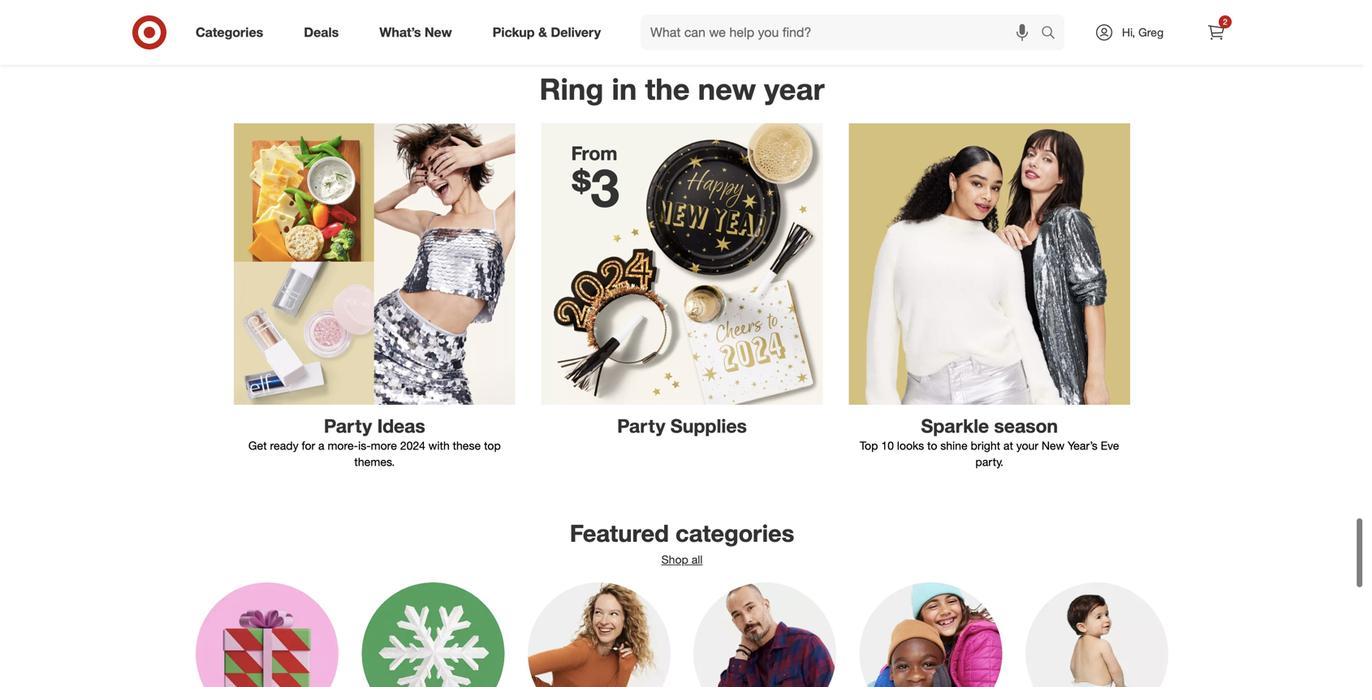 Task type: describe. For each thing, give the bounding box(es) containing it.
What can we help you find? suggestions appear below search field
[[641, 15, 1045, 50]]

party for supplies
[[617, 415, 665, 438]]

shop
[[662, 553, 689, 567]]

pickup
[[493, 24, 535, 40]]

top
[[860, 439, 878, 453]]

pickup & delivery
[[493, 24, 601, 40]]

$3
[[571, 156, 620, 219]]

get
[[248, 439, 267, 453]]

search button
[[1034, 15, 1073, 54]]

to
[[927, 439, 938, 453]]

season
[[994, 415, 1058, 438]]

in
[[612, 71, 637, 107]]

categories
[[196, 24, 263, 40]]

for
[[302, 439, 315, 453]]

categories
[[676, 519, 794, 548]]

new inside 'sparkle season top 10 looks to shine bright at your new year's eve party.'
[[1042, 439, 1065, 453]]

shine
[[941, 439, 968, 453]]

ready
[[270, 439, 299, 453]]

greg
[[1139, 25, 1164, 39]]

with
[[429, 439, 450, 453]]

from
[[571, 142, 618, 165]]

2024
[[400, 439, 425, 453]]

these
[[453, 439, 481, 453]]

search
[[1034, 26, 1073, 42]]

what's new
[[379, 24, 452, 40]]

the
[[645, 71, 690, 107]]

looks
[[897, 439, 924, 453]]

&
[[538, 24, 547, 40]]

themes.
[[354, 455, 395, 470]]

ideas
[[377, 415, 425, 438]]

all
[[692, 553, 703, 567]]

is-
[[358, 439, 371, 453]]

your
[[1017, 439, 1039, 453]]

ring in the new year
[[540, 71, 825, 107]]



Task type: locate. For each thing, give the bounding box(es) containing it.
party inside party ideas get ready for a more-is-more 2024 with these top themes.
[[324, 415, 372, 438]]

more-
[[328, 439, 358, 453]]

party.
[[976, 455, 1004, 470]]

sparkle season top 10 looks to shine bright at your new year's eve party.
[[860, 415, 1120, 470]]

delivery
[[551, 24, 601, 40]]

2 link
[[1199, 15, 1234, 50]]

a
[[318, 439, 325, 453]]

featured categories shop all
[[570, 519, 794, 567]]

new right your
[[1042, 439, 1065, 453]]

party up more-
[[324, 415, 372, 438]]

deals
[[304, 24, 339, 40]]

1 horizontal spatial party
[[617, 415, 665, 438]]

eve
[[1101, 439, 1120, 453]]

more
[[371, 439, 397, 453]]

party left supplies
[[617, 415, 665, 438]]

categories link
[[182, 15, 284, 50]]

year
[[764, 71, 825, 107]]

1 party from the left
[[324, 415, 372, 438]]

0 horizontal spatial party
[[324, 415, 372, 438]]

new right "what's"
[[425, 24, 452, 40]]

what's
[[379, 24, 421, 40]]

10
[[881, 439, 894, 453]]

bright
[[971, 439, 1001, 453]]

supplies
[[671, 415, 747, 438]]

featured
[[570, 519, 669, 548]]

0 horizontal spatial new
[[425, 24, 452, 40]]

hi,
[[1122, 25, 1136, 39]]

pickup & delivery link
[[479, 15, 621, 50]]

0 vertical spatial new
[[425, 24, 452, 40]]

sparkle
[[921, 415, 989, 438]]

party for ideas
[[324, 415, 372, 438]]

ring
[[540, 71, 604, 107]]

deals link
[[290, 15, 359, 50]]

shop all link
[[662, 553, 703, 567]]

new
[[425, 24, 452, 40], [1042, 439, 1065, 453]]

party supplies
[[617, 415, 747, 438]]

1 vertical spatial new
[[1042, 439, 1065, 453]]

year's
[[1068, 439, 1098, 453]]

2
[[1223, 17, 1228, 27]]

at
[[1004, 439, 1013, 453]]

what's new link
[[366, 15, 472, 50]]

new
[[698, 71, 756, 107]]

1 horizontal spatial new
[[1042, 439, 1065, 453]]

party
[[324, 415, 372, 438], [617, 415, 665, 438]]

hi, greg
[[1122, 25, 1164, 39]]

new inside what's new link
[[425, 24, 452, 40]]

2 party from the left
[[617, 415, 665, 438]]

top
[[484, 439, 501, 453]]

party ideas get ready for a more-is-more 2024 with these top themes.
[[248, 415, 501, 470]]



Task type: vqa. For each thing, say whether or not it's contained in the screenshot.
Ring
yes



